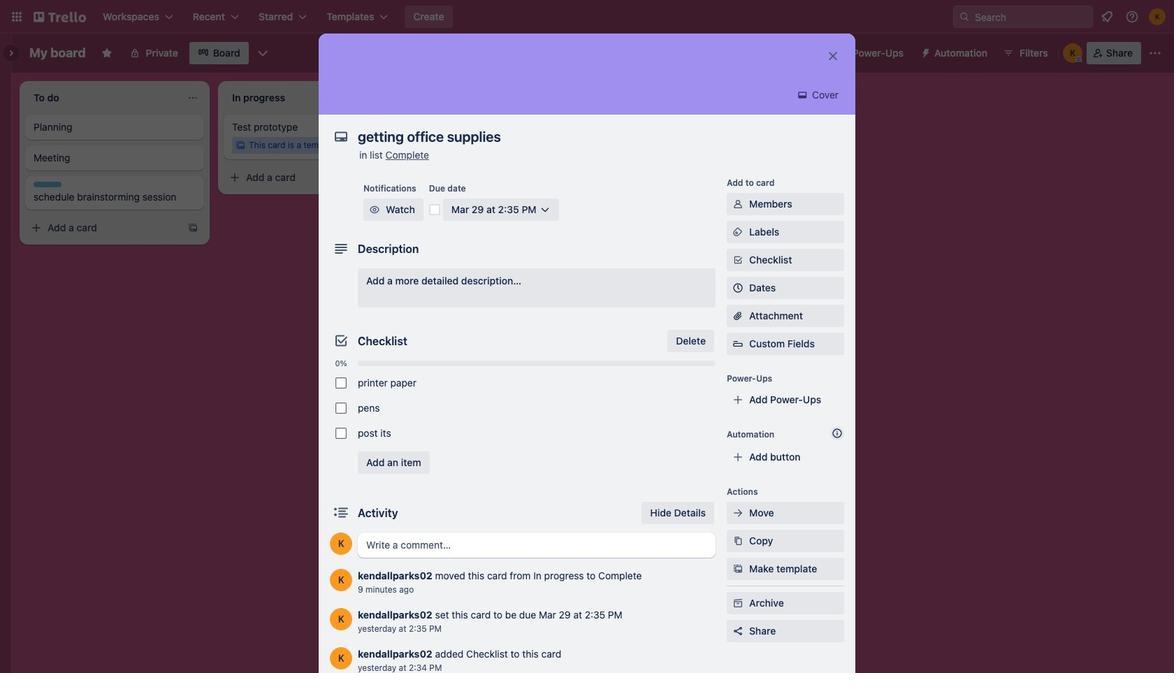 Task type: describe. For each thing, give the bounding box(es) containing it.
Mark due date as complete checkbox
[[429, 204, 440, 215]]

color: sky, title: "design" element
[[34, 182, 62, 187]]

open information menu image
[[1125, 10, 1139, 24]]

search image
[[959, 11, 970, 22]]

Board name text field
[[22, 42, 93, 64]]



Task type: locate. For each thing, give the bounding box(es) containing it.
star or unstar board image
[[101, 48, 112, 59]]

sm image
[[915, 42, 935, 62], [796, 88, 810, 102], [731, 197, 745, 211], [731, 506, 745, 520], [731, 596, 745, 610]]

None checkbox
[[336, 403, 347, 414]]

kendallparks02 (kendallparks02) image
[[1149, 8, 1166, 25], [330, 608, 352, 631]]

0 vertical spatial kendallparks02 (kendallparks02) image
[[1149, 8, 1166, 25]]

show menu image
[[1149, 46, 1163, 60]]

0 horizontal spatial kendallparks02 (kendallparks02) image
[[330, 608, 352, 631]]

None checkbox
[[431, 162, 479, 179], [336, 377, 347, 389], [336, 428, 347, 439], [431, 162, 479, 179], [336, 377, 347, 389], [336, 428, 347, 439]]

back to home image
[[34, 6, 86, 28]]

1 horizontal spatial kendallparks02 (kendallparks02) image
[[1149, 8, 1166, 25]]

Search field
[[970, 6, 1093, 27]]

kendallparks02 (kendallparks02) image
[[1063, 43, 1083, 63], [330, 533, 352, 555], [330, 569, 352, 591], [330, 647, 352, 670]]

None text field
[[351, 124, 812, 150]]

create from template… image
[[386, 172, 397, 183]]

customize views image
[[256, 46, 270, 60]]

group
[[330, 370, 716, 446]]

primary element
[[0, 0, 1174, 34]]

Write a comment text field
[[358, 533, 716, 558]]

create from template… image
[[187, 222, 199, 233]]

sm image
[[368, 203, 382, 217], [731, 225, 745, 239], [731, 534, 745, 548], [731, 562, 745, 576]]

1 vertical spatial kendallparks02 (kendallparks02) image
[[330, 608, 352, 631]]

0 notifications image
[[1099, 8, 1116, 25]]



Task type: vqa. For each thing, say whether or not it's contained in the screenshot.
board icon
no



